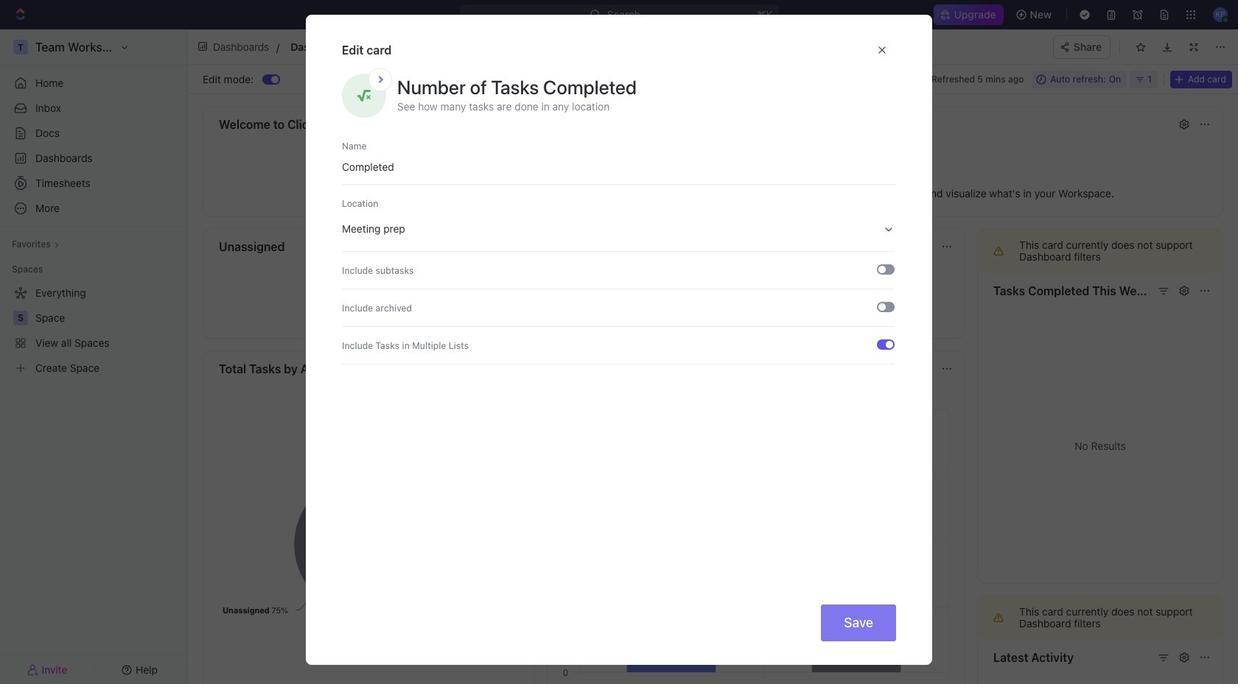 Task type: describe. For each thing, give the bounding box(es) containing it.
sidebar navigation
[[0, 29, 188, 685]]



Task type: locate. For each thing, give the bounding box(es) containing it.
Card name text field
[[342, 153, 897, 181]]

None text field
[[291, 38, 612, 56]]

tree inside the sidebar navigation
[[6, 282, 181, 380]]

invite user image
[[27, 664, 39, 677]]

tree
[[6, 282, 181, 380]]



Task type: vqa. For each thing, say whether or not it's contained in the screenshot.
Invite User image
yes



